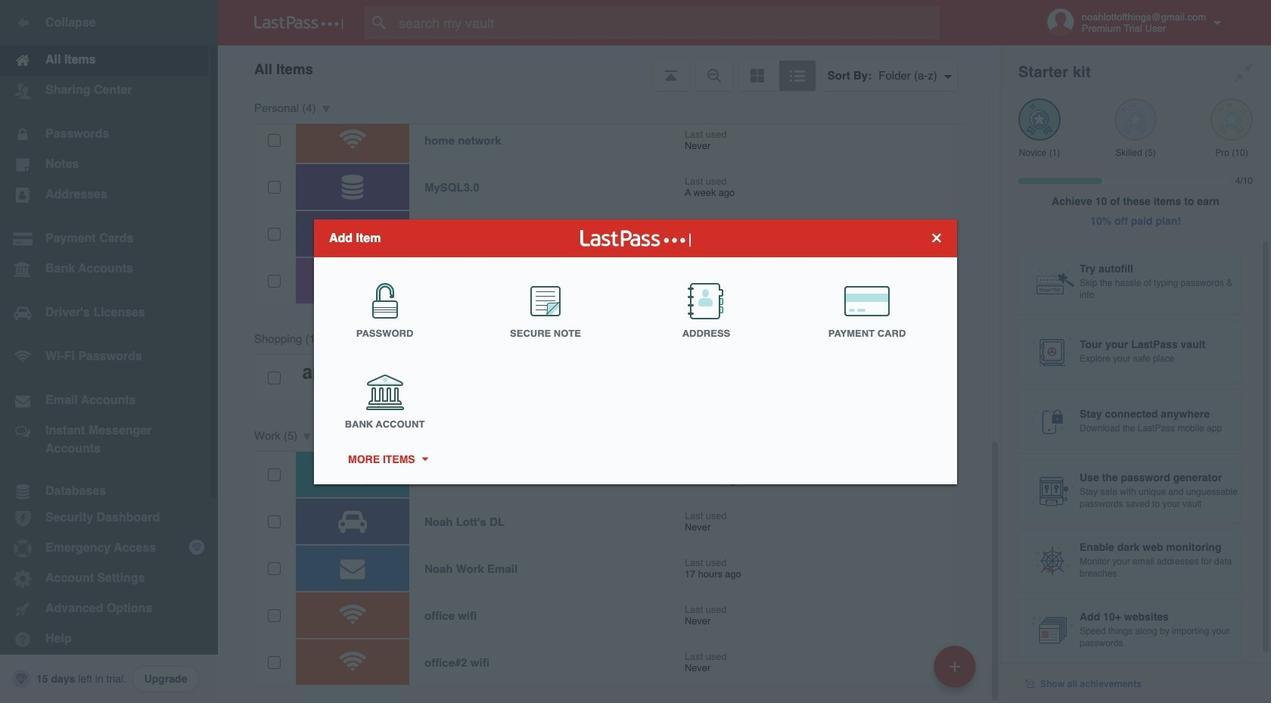 Task type: describe. For each thing, give the bounding box(es) containing it.
new item image
[[950, 661, 960, 672]]

lastpass image
[[254, 16, 344, 30]]

caret right image
[[419, 457, 430, 461]]

main navigation navigation
[[0, 0, 218, 703]]



Task type: vqa. For each thing, say whether or not it's contained in the screenshot.
New item Element
no



Task type: locate. For each thing, give the bounding box(es) containing it.
search my vault text field
[[365, 6, 969, 39]]

Search search field
[[365, 6, 969, 39]]

new item navigation
[[929, 641, 985, 703]]

vault options navigation
[[218, 45, 1000, 91]]

dialog
[[314, 219, 957, 484]]



